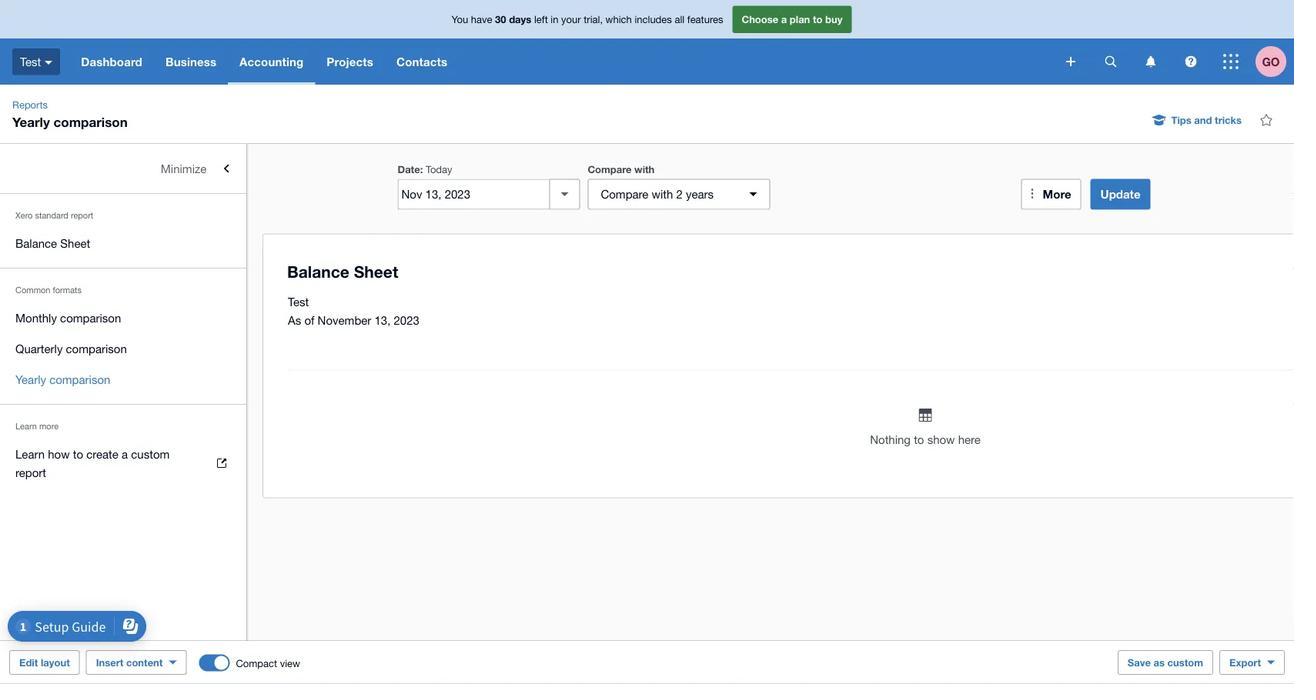 Task type: vqa. For each thing, say whether or not it's contained in the screenshot.
the topmost THE AND
no



Task type: locate. For each thing, give the bounding box(es) containing it.
navigation
[[69, 38, 1055, 85]]

contacts
[[396, 55, 447, 69]]

learn left more
[[15, 421, 37, 432]]

buy
[[825, 13, 843, 25]]

1 vertical spatial compare
[[601, 187, 649, 201]]

compare down compare with
[[601, 187, 649, 201]]

13,
[[375, 314, 391, 327]]

1 vertical spatial with
[[652, 187, 673, 201]]

test up as
[[288, 295, 309, 309]]

0 vertical spatial test
[[20, 55, 41, 68]]

go
[[1262, 55, 1280, 69]]

a right create
[[122, 447, 128, 461]]

learn more
[[15, 421, 59, 432]]

banner
[[0, 0, 1294, 85]]

test
[[20, 55, 41, 68], [288, 295, 309, 309]]

you
[[452, 13, 468, 25]]

reports yearly comparison
[[12, 99, 128, 129]]

svg image up reports
[[45, 61, 53, 64]]

show
[[927, 433, 955, 447]]

choose
[[742, 13, 778, 25]]

1 vertical spatial report
[[15, 466, 46, 479]]

compare
[[588, 163, 632, 175], [601, 187, 649, 201]]

2 vertical spatial to
[[73, 447, 83, 461]]

learn how to create a custom report link
[[0, 439, 246, 488]]

left
[[534, 13, 548, 25]]

2 learn from the top
[[15, 447, 45, 461]]

comparison down 'monthly comparison' link
[[66, 342, 127, 355]]

0 horizontal spatial custom
[[131, 447, 170, 461]]

2 horizontal spatial svg image
[[1146, 56, 1156, 67]]

to left "buy" on the top of page
[[813, 13, 823, 25]]

0 vertical spatial a
[[781, 13, 787, 25]]

report down learn more
[[15, 466, 46, 479]]

add to favourites image
[[1251, 105, 1282, 135]]

update button
[[1091, 179, 1151, 210]]

1 horizontal spatial svg image
[[1185, 56, 1197, 67]]

list of convenience dates image
[[549, 179, 580, 210]]

comparison inside yearly comparison link
[[49, 373, 110, 386]]

edit layout button
[[9, 651, 80, 675]]

test inside test as of november 13, 2023
[[288, 295, 309, 309]]

reports
[[12, 99, 48, 110]]

tips and tricks
[[1171, 114, 1242, 126]]

plan
[[790, 13, 810, 25]]

business
[[165, 55, 216, 69]]

comparison inside quarterly comparison link
[[66, 342, 127, 355]]

1 vertical spatial learn
[[15, 447, 45, 461]]

xero standard report
[[15, 211, 93, 221]]

0 vertical spatial compare
[[588, 163, 632, 175]]

comparison for quarterly comparison
[[66, 342, 127, 355]]

0 horizontal spatial to
[[73, 447, 83, 461]]

to right how
[[73, 447, 83, 461]]

save as custom
[[1128, 657, 1203, 669]]

test for test
[[20, 55, 41, 68]]

1 horizontal spatial svg image
[[1105, 56, 1117, 67]]

a left plan
[[781, 13, 787, 25]]

report up the sheet
[[71, 211, 93, 221]]

yearly
[[12, 114, 50, 129], [15, 373, 46, 386]]

comparison for monthly comparison
[[60, 311, 121, 324]]

1 vertical spatial test
[[288, 295, 309, 309]]

custom
[[131, 447, 170, 461], [1168, 657, 1203, 669]]

with
[[634, 163, 655, 175], [652, 187, 673, 201]]

with left 2
[[652, 187, 673, 201]]

date : today
[[398, 163, 452, 175]]

common formats
[[15, 285, 82, 295]]

comparison down formats
[[60, 311, 121, 324]]

0 vertical spatial learn
[[15, 421, 37, 432]]

0 vertical spatial yearly
[[12, 114, 50, 129]]

1 horizontal spatial to
[[813, 13, 823, 25]]

0 horizontal spatial a
[[122, 447, 128, 461]]

svg image left go
[[1223, 54, 1239, 69]]

choose a plan to buy
[[742, 13, 843, 25]]

svg image
[[1105, 56, 1117, 67], [1146, 56, 1156, 67], [1066, 57, 1075, 66]]

features
[[687, 13, 723, 25]]

2 horizontal spatial svg image
[[1223, 54, 1239, 69]]

1 vertical spatial yearly
[[15, 373, 46, 386]]

1 vertical spatial to
[[914, 433, 924, 447]]

how
[[48, 447, 70, 461]]

date
[[398, 163, 420, 175]]

projects
[[327, 55, 373, 69]]

days
[[509, 13, 531, 25]]

with up compare with 2 years
[[634, 163, 655, 175]]

minimize button
[[0, 153, 246, 184]]

2 horizontal spatial to
[[914, 433, 924, 447]]

1 vertical spatial a
[[122, 447, 128, 461]]

0 vertical spatial report
[[71, 211, 93, 221]]

with for compare with
[[634, 163, 655, 175]]

learn
[[15, 421, 37, 432], [15, 447, 45, 461]]

accounting button
[[228, 38, 315, 85]]

yearly down the 'quarterly'
[[15, 373, 46, 386]]

with for compare with 2 years
[[652, 187, 673, 201]]

save as custom button
[[1118, 651, 1213, 675]]

as
[[288, 314, 301, 327]]

0 horizontal spatial test
[[20, 55, 41, 68]]

1 vertical spatial custom
[[1168, 657, 1203, 669]]

learn down learn more
[[15, 447, 45, 461]]

a
[[781, 13, 787, 25], [122, 447, 128, 461]]

all
[[675, 13, 685, 25]]

compare up compare with 2 years
[[588, 163, 632, 175]]

0 vertical spatial custom
[[131, 447, 170, 461]]

tips
[[1171, 114, 1192, 126]]

monthly
[[15, 311, 57, 324]]

years
[[686, 187, 714, 201]]

comparison up minimize button
[[54, 114, 128, 129]]

0 vertical spatial to
[[813, 13, 823, 25]]

svg image
[[1223, 54, 1239, 69], [1185, 56, 1197, 67], [45, 61, 53, 64]]

nothing
[[870, 433, 911, 447]]

to left 'show'
[[914, 433, 924, 447]]

test for test as of november 13, 2023
[[288, 295, 309, 309]]

to
[[813, 13, 823, 25], [914, 433, 924, 447], [73, 447, 83, 461]]

comparison
[[54, 114, 128, 129], [60, 311, 121, 324], [66, 342, 127, 355], [49, 373, 110, 386]]

formats
[[53, 285, 82, 295]]

test up reports
[[20, 55, 41, 68]]

0 horizontal spatial svg image
[[45, 61, 53, 64]]

yearly inside reports yearly comparison
[[12, 114, 50, 129]]

1 horizontal spatial test
[[288, 295, 309, 309]]

1 horizontal spatial custom
[[1168, 657, 1203, 669]]

comparison down quarterly comparison
[[49, 373, 110, 386]]

test inside popup button
[[20, 55, 41, 68]]

1 learn from the top
[[15, 421, 37, 432]]

common
[[15, 285, 50, 295]]

export button
[[1220, 651, 1285, 675]]

Report title field
[[283, 254, 1294, 289]]

insert content
[[96, 657, 163, 669]]

comparison inside 'monthly comparison' link
[[60, 311, 121, 324]]

and
[[1194, 114, 1212, 126]]

standard
[[35, 211, 68, 221]]

custom right create
[[131, 447, 170, 461]]

0 vertical spatial with
[[634, 163, 655, 175]]

svg image up the tips and tricks button
[[1185, 56, 1197, 67]]

have
[[471, 13, 492, 25]]

yearly down reports link
[[12, 114, 50, 129]]

your
[[561, 13, 581, 25]]

0 horizontal spatial report
[[15, 466, 46, 479]]

custom right as
[[1168, 657, 1203, 669]]

learn inside learn how to create a custom report
[[15, 447, 45, 461]]

of
[[304, 314, 314, 327]]



Task type: describe. For each thing, give the bounding box(es) containing it.
layout
[[41, 657, 70, 669]]

compare with 2 years
[[601, 187, 714, 201]]

view
[[280, 658, 300, 670]]

more button
[[1021, 179, 1081, 210]]

custom inside learn how to create a custom report
[[131, 447, 170, 461]]

30
[[495, 13, 506, 25]]

quarterly
[[15, 342, 63, 355]]

learn for learn more
[[15, 421, 37, 432]]

report inside learn how to create a custom report
[[15, 466, 46, 479]]

go button
[[1256, 38, 1294, 85]]

today
[[426, 163, 452, 175]]

yearly comparison link
[[0, 364, 246, 395]]

custom inside button
[[1168, 657, 1203, 669]]

xero
[[15, 211, 33, 221]]

to inside learn how to create a custom report
[[73, 447, 83, 461]]

november
[[318, 314, 371, 327]]

monthly comparison
[[15, 311, 121, 324]]

export
[[1230, 657, 1261, 669]]

contacts button
[[385, 38, 459, 85]]

a inside learn how to create a custom report
[[122, 447, 128, 461]]

navigation containing dashboard
[[69, 38, 1055, 85]]

test as of november 13, 2023
[[288, 295, 419, 327]]

projects button
[[315, 38, 385, 85]]

learn how to create a custom report
[[15, 447, 170, 479]]

:
[[420, 163, 423, 175]]

banner containing dashboard
[[0, 0, 1294, 85]]

create
[[86, 447, 118, 461]]

in
[[551, 13, 559, 25]]

learn for learn how to create a custom report
[[15, 447, 45, 461]]

balance
[[15, 236, 57, 250]]

dashboard link
[[69, 38, 154, 85]]

save
[[1128, 657, 1151, 669]]

comparison inside reports yearly comparison
[[54, 114, 128, 129]]

insert
[[96, 657, 123, 669]]

update
[[1101, 187, 1141, 201]]

compact
[[236, 658, 277, 670]]

comparison for yearly comparison
[[49, 373, 110, 386]]

accounting
[[240, 55, 304, 69]]

trial,
[[584, 13, 603, 25]]

edit layout
[[19, 657, 70, 669]]

2
[[676, 187, 683, 201]]

compare for compare with
[[588, 163, 632, 175]]

balance sheet
[[15, 236, 90, 250]]

as
[[1154, 657, 1165, 669]]

insert content button
[[86, 651, 187, 675]]

compare with
[[588, 163, 655, 175]]

Select end date field
[[398, 180, 549, 209]]

tips and tricks button
[[1144, 108, 1251, 132]]

dashboard
[[81, 55, 142, 69]]

1 horizontal spatial report
[[71, 211, 93, 221]]

edit
[[19, 657, 38, 669]]

business button
[[154, 38, 228, 85]]

you have 30 days left in your trial, which includes all features
[[452, 13, 723, 25]]

compare for compare with 2 years
[[601, 187, 649, 201]]

1 horizontal spatial a
[[781, 13, 787, 25]]

more
[[1043, 187, 1071, 201]]

balance sheet link
[[0, 228, 246, 259]]

0 horizontal spatial svg image
[[1066, 57, 1075, 66]]

svg image inside test popup button
[[45, 61, 53, 64]]

test button
[[0, 38, 69, 85]]

monthly comparison link
[[0, 303, 246, 333]]

minimize
[[161, 162, 207, 175]]

sheet
[[60, 236, 90, 250]]

reports link
[[6, 97, 54, 112]]

content
[[126, 657, 163, 669]]

tricks
[[1215, 114, 1242, 126]]

quarterly comparison link
[[0, 333, 246, 364]]

yearly comparison
[[15, 373, 110, 386]]

compact view
[[236, 658, 300, 670]]

2023
[[394, 314, 419, 327]]

includes
[[635, 13, 672, 25]]

quarterly comparison
[[15, 342, 127, 355]]

here
[[958, 433, 981, 447]]

nothing to show here
[[870, 433, 981, 447]]

more
[[39, 421, 59, 432]]

yearly inside yearly comparison link
[[15, 373, 46, 386]]

which
[[606, 13, 632, 25]]



